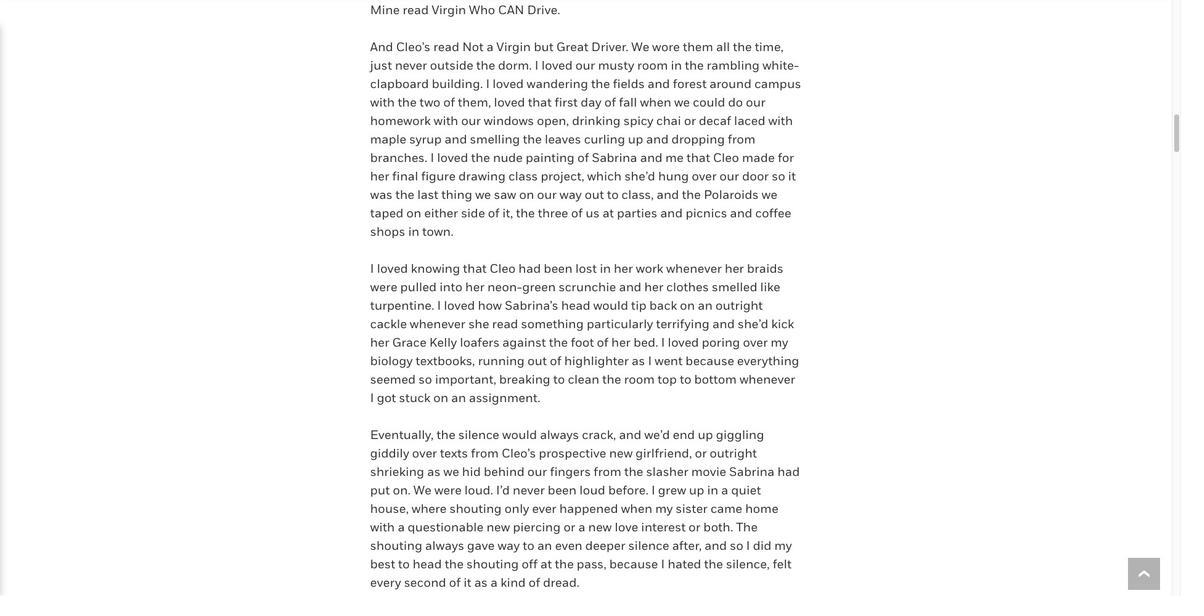 Task type: locate. For each thing, give the bounding box(es) containing it.
cleo up neon-
[[490, 261, 516, 276]]

we inside eventually, the silence would always crack, and we'd end up giggling giddily over texts from cleo's prospective new girlfriend, or outright shrieking as we hid behind our fingers from the slasher movie sabrina had put on. we were loud. i'd never been loud before. i grew up in a quiet house, where shouting only ever happened when my sister came home with a questionable new piercing or a new love interest or both. the shouting always gave way to an even deeper silence after, and so i did my best to head the shouting off at the pass, because i hated the silence, felt every second of it as a kind of dread.
[[414, 483, 432, 498]]

and down polaroids
[[730, 206, 753, 221]]

shouting
[[450, 502, 502, 517], [370, 539, 422, 554], [467, 557, 519, 572]]

0 vertical spatial outright
[[716, 298, 763, 313]]

i left grew
[[652, 483, 655, 498]]

0 vertical spatial silence
[[459, 428, 499, 443]]

girlfriend,
[[636, 446, 692, 461]]

1 vertical spatial outright
[[710, 446, 757, 461]]

a inside and cleo's read not a virgin but great driver. we wore them all the time, just never outside the dorm. i loved our musty room in the rambling white- clapboard building. i loved wandering the fields and forest around campus with the two of them, loved that first day of fall when we could do our homework with our windows open, drinking spicy chai or decaf laced with maple syrup and smelling the leaves curling up and dropping from branches. i loved the nude painting of sabrina and me that cleo made for her final figure drawing class project, which she'd hung over our door so it was the last thing we saw on our way out to class, and the polaroids we taped on either side of it, the three of us at parties and picnics and coffee shops in town.
[[487, 39, 494, 54]]

class
[[509, 169, 538, 184]]

never inside and cleo's read not a virgin but great driver. we wore them all the time, just never outside the dorm. i loved our musty room in the rambling white- clapboard building. i loved wandering the fields and forest around campus with the two of them, loved that first day of fall when we could do our homework with our windows open, drinking spicy chai or decaf laced with maple syrup and smelling the leaves curling up and dropping from branches. i loved the nude painting of sabrina and me that cleo made for her final figure drawing class project, which she'd hung over our door so it was the last thing we saw on our way out to class, and the polaroids we taped on either side of it, the three of us at parties and picnics and coffee shops in town.
[[395, 58, 427, 73]]

us
[[586, 206, 600, 221]]

1 horizontal spatial that
[[528, 95, 552, 110]]

1 vertical spatial it
[[464, 576, 472, 591]]

1 horizontal spatial she'd
[[738, 317, 769, 332]]

never up only
[[513, 483, 545, 498]]

whenever
[[666, 261, 722, 276], [410, 317, 466, 332], [740, 372, 796, 387]]

so down the "the"
[[730, 539, 744, 554]]

or
[[684, 113, 696, 128], [695, 446, 707, 461], [564, 520, 576, 535], [689, 520, 701, 535]]

we down texts
[[444, 465, 459, 480]]

an down important,
[[451, 391, 466, 406]]

our up three
[[537, 187, 557, 202]]

end
[[673, 428, 695, 443]]

been inside eventually, the silence would always crack, and we'd end up giggling giddily over texts from cleo's prospective new girlfriend, or outright shrieking as we hid behind our fingers from the slasher movie sabrina had put on. we were loud. i'd never been loud before. i grew up in a quiet house, where shouting only ever happened when my sister came home with a questionable new piercing or a new love interest or both. the shouting always gave way to an even deeper silence after, and so i did my best to head the shouting off at the pass, because i hated the silence, felt every second of it as a kind of dread.
[[548, 483, 577, 498]]

piercing
[[513, 520, 561, 535]]

0 horizontal spatial never
[[395, 58, 427, 73]]

cleo's
[[396, 39, 431, 54], [502, 446, 536, 461]]

0 horizontal spatial an
[[451, 391, 466, 406]]

0 vertical spatial so
[[772, 169, 786, 184]]

virgin up dorm. in the left top of the page
[[497, 39, 531, 54]]

we left wore
[[632, 39, 650, 54]]

1 horizontal spatial head
[[561, 298, 591, 313]]

2 vertical spatial over
[[412, 446, 437, 461]]

love
[[615, 520, 638, 535]]

way down project, on the left top
[[560, 187, 582, 202]]

of down off
[[529, 576, 540, 591]]

0 horizontal spatial had
[[519, 261, 541, 276]]

never up clapboard
[[395, 58, 427, 73]]

would
[[594, 298, 628, 313], [502, 428, 537, 443]]

nude
[[493, 150, 523, 165]]

outright down smelled
[[716, 298, 763, 313]]

in down movie
[[707, 483, 719, 498]]

because
[[686, 354, 734, 369], [610, 557, 658, 572]]

a right not
[[487, 39, 494, 54]]

1 horizontal spatial would
[[594, 298, 628, 313]]

everything
[[737, 354, 800, 369]]

over inside eventually, the silence would always crack, and we'd end up giggling giddily over texts from cleo's prospective new girlfriend, or outright shrieking as we hid behind our fingers from the slasher movie sabrina had put on. we were loud. i'd never been loud before. i grew up in a quiet house, where shouting only ever happened when my sister came home with a questionable new piercing or a new love interest or both. the shouting always gave way to an even deeper silence after, and so i did my best to head the shouting off at the pass, because i hated the silence, felt every second of it as a kind of dread.
[[412, 446, 437, 461]]

when up "chai"
[[640, 95, 672, 110]]

been
[[544, 261, 573, 276], [548, 483, 577, 498]]

can
[[498, 2, 524, 17]]

1 vertical spatial head
[[413, 557, 442, 572]]

back
[[650, 298, 677, 313]]

2 horizontal spatial an
[[698, 298, 713, 313]]

clean
[[568, 372, 600, 387]]

out up breaking
[[528, 354, 547, 369]]

syrup
[[409, 132, 442, 147]]

and down both.
[[705, 539, 727, 554]]

1 horizontal spatial cleo
[[713, 150, 739, 165]]

she
[[469, 317, 489, 332]]

up inside and cleo's read not a virgin but great driver. we wore them all the time, just never outside the dorm. i loved our musty room in the rambling white- clapboard building. i loved wandering the fields and forest around campus with the two of them, loved that first day of fall when we could do our homework with our windows open, drinking spicy chai or decaf laced with maple syrup and smelling the leaves curling up and dropping from branches. i loved the nude painting of sabrina and me that cleo made for her final figure drawing class project, which she'd hung over our door so it was the last thing we saw on our way out to class, and the polaroids we taped on either side of it, the three of us at parties and picnics and coffee shops in town.
[[628, 132, 644, 147]]

whenever down everything
[[740, 372, 796, 387]]

sabrina
[[592, 150, 637, 165], [729, 465, 775, 480]]

0 horizontal spatial always
[[425, 539, 464, 554]]

would down "assignment."
[[502, 428, 537, 443]]

because up the bottom
[[686, 354, 734, 369]]

way inside eventually, the silence would always crack, and we'd end up giggling giddily over texts from cleo's prospective new girlfriend, or outright shrieking as we hid behind our fingers from the slasher movie sabrina had put on. we were loud. i'd never been loud before. i grew up in a quiet house, where shouting only ever happened when my sister came home with a questionable new piercing or a new love interest or both. the shouting always gave way to an even deeper silence after, and so i did my best to head the shouting off at the pass, because i hated the silence, felt every second of it as a kind of dread.
[[498, 539, 520, 554]]

a
[[487, 39, 494, 54], [722, 483, 729, 498], [398, 520, 405, 535], [579, 520, 586, 535], [491, 576, 498, 591]]

a down 'happened'
[[579, 520, 586, 535]]

sabrina up quiet
[[729, 465, 775, 480]]

cleo's up the behind
[[502, 446, 536, 461]]

cleo's inside and cleo's read not a virgin but great driver. we wore them all the time, just never outside the dorm. i loved our musty room in the rambling white- clapboard building. i loved wandering the fields and forest around campus with the two of them, loved that first day of fall when we could do our homework with our windows open, drinking spicy chai or decaf laced with maple syrup and smelling the leaves curling up and dropping from branches. i loved the nude painting of sabrina and me that cleo made for her final figure drawing class project, which she'd hung over our door so it was the last thing we saw on our way out to class, and the polaroids we taped on either side of it, the three of us at parties and picnics and coffee shops in town.
[[396, 39, 431, 54]]

1 vertical spatial cleo
[[490, 261, 516, 276]]

0 vertical spatial room
[[638, 58, 668, 73]]

0 horizontal spatial so
[[419, 372, 432, 387]]

silence down the interest at the bottom right of the page
[[629, 539, 670, 554]]

1 vertical spatial an
[[451, 391, 466, 406]]

1 vertical spatial when
[[621, 502, 653, 517]]

she'd up "class," on the top right
[[625, 169, 655, 184]]

2 horizontal spatial over
[[743, 335, 768, 350]]

gave
[[467, 539, 495, 554]]

i up figure
[[431, 150, 434, 165]]

1 horizontal spatial at
[[603, 206, 614, 221]]

2 horizontal spatial as
[[632, 354, 645, 369]]

got
[[377, 391, 396, 406]]

were inside eventually, the silence would always crack, and we'd end up giggling giddily over texts from cleo's prospective new girlfriend, or outright shrieking as we hid behind our fingers from the slasher movie sabrina had put on. we were loud. i'd never been loud before. i grew up in a quiet house, where shouting only ever happened when my sister came home with a questionable new piercing or a new love interest or both. the shouting always gave way to an even deeper silence after, and so i did my best to head the shouting off at the pass, because i hated the silence, felt every second of it as a kind of dread.
[[435, 483, 462, 498]]

mine
[[370, 2, 400, 17]]

do
[[728, 95, 743, 110]]

0 horizontal spatial at
[[541, 557, 552, 572]]

because inside "i loved knowing that cleo had been lost in her work whenever her braids were pulled into her neon-green scrunchie and her clothes smelled like turpentine. i loved how sabrina's head would tip back on an outright cackle whenever she read something particularly terrifying and she'd kick her grace kelly loafers against the foot of her bed. i loved poring over my biology textbooks, running out of highlighter as i went because everything seemed so important, breaking to clean the room top to bottom whenever i got stuck on an assignment."
[[686, 354, 734, 369]]

0 vertical spatial we
[[632, 39, 650, 54]]

and left me at the top right of the page
[[640, 150, 663, 165]]

and down hung
[[657, 187, 679, 202]]

0 horizontal spatial she'd
[[625, 169, 655, 184]]

or up even at the left of the page
[[564, 520, 576, 535]]

and
[[370, 39, 393, 54]]

so
[[772, 169, 786, 184], [419, 372, 432, 387], [730, 539, 744, 554]]

her down particularly
[[612, 335, 631, 350]]

with
[[370, 95, 395, 110], [434, 113, 458, 128], [769, 113, 793, 128], [370, 520, 395, 535]]

cleo inside "i loved knowing that cleo had been lost in her work whenever her braids were pulled into her neon-green scrunchie and her clothes smelled like turpentine. i loved how sabrina's head would tip back on an outright cackle whenever she read something particularly terrifying and she'd kick her grace kelly loafers against the foot of her bed. i loved poring over my biology textbooks, running out of highlighter as i went because everything seemed so important, breaking to clean the room top to bottom whenever i got stuck on an assignment."
[[490, 261, 516, 276]]

1 horizontal spatial never
[[513, 483, 545, 498]]

never
[[395, 58, 427, 73], [513, 483, 545, 498]]

cleo
[[713, 150, 739, 165], [490, 261, 516, 276]]

her up was at the left top
[[370, 169, 390, 184]]

1 horizontal spatial it
[[788, 169, 796, 184]]

because inside eventually, the silence would always crack, and we'd end up giggling giddily over texts from cleo's prospective new girlfriend, or outright shrieking as we hid behind our fingers from the slasher movie sabrina had put on. we were loud. i'd never been loud before. i grew up in a quiet house, where shouting only ever happened when my sister came home with a questionable new piercing or a new love interest or both. the shouting always gave way to an even deeper silence after, and so i did my best to head the shouting off at the pass, because i hated the silence, felt every second of it as a kind of dread.
[[610, 557, 658, 572]]

always up 'prospective'
[[540, 428, 579, 443]]

0 vertical spatial at
[[603, 206, 614, 221]]

2 horizontal spatial read
[[492, 317, 518, 332]]

from down laced
[[728, 132, 756, 147]]

mine read virgin who can drive.
[[370, 2, 561, 17]]

0 horizontal spatial head
[[413, 557, 442, 572]]

the down them
[[685, 58, 704, 73]]

1 vertical spatial at
[[541, 557, 552, 572]]

texts
[[440, 446, 468, 461]]

that down dropping
[[687, 150, 710, 165]]

read down how
[[492, 317, 518, 332]]

so inside "i loved knowing that cleo had been lost in her work whenever her braids were pulled into her neon-green scrunchie and her clothes smelled like turpentine. i loved how sabrina's head would tip back on an outright cackle whenever she read something particularly terrifying and she'd kick her grace kelly loafers against the foot of her bed. i loved poring over my biology textbooks, running out of highlighter as i went because everything seemed so important, breaking to clean the room top to bottom whenever i got stuck on an assignment."
[[419, 372, 432, 387]]

figure
[[421, 169, 456, 184]]

0 vertical spatial over
[[692, 169, 717, 184]]

1 horizontal spatial had
[[778, 465, 800, 480]]

grace
[[392, 335, 427, 350]]

room inside and cleo's read not a virgin but great driver. we wore them all the time, just never outside the dorm. i loved our musty room in the rambling white- clapboard building. i loved wandering the fields and forest around campus with the two of them, loved that first day of fall when we could do our homework with our windows open, drinking spicy chai or decaf laced with maple syrup and smelling the leaves curling up and dropping from branches. i loved the nude painting of sabrina and me that cleo made for her final figure drawing class project, which she'd hung over our door so it was the last thing we saw on our way out to class, and the polaroids we taped on either side of it, the three of us at parties and picnics and coffee shops in town.
[[638, 58, 668, 73]]

so inside and cleo's read not a virgin but great driver. we wore them all the time, just never outside the dorm. i loved our musty room in the rambling white- clapboard building. i loved wandering the fields and forest around campus with the two of them, loved that first day of fall when we could do our homework with our windows open, drinking spicy chai or decaf laced with maple syrup and smelling the leaves curling up and dropping from branches. i loved the nude painting of sabrina and me that cleo made for her final figure drawing class project, which she'd hung over our door so it was the last thing we saw on our way out to class, and the polaroids we taped on either side of it, the three of us at parties and picnics and coffee shops in town.
[[772, 169, 786, 184]]

drive.
[[527, 2, 561, 17]]

outright down giggling
[[710, 446, 757, 461]]

1 vertical spatial cleo's
[[502, 446, 536, 461]]

had inside eventually, the silence would always crack, and we'd end up giggling giddily over texts from cleo's prospective new girlfriend, or outright shrieking as we hid behind our fingers from the slasher movie sabrina had put on. we were loud. i'd never been loud before. i grew up in a quiet house, where shouting only ever happened when my sister came home with a questionable new piercing or a new love interest or both. the shouting always gave way to an even deeper silence after, and so i did my best to head the shouting off at the pass, because i hated the silence, felt every second of it as a kind of dread.
[[778, 465, 800, 480]]

1 vertical spatial silence
[[629, 539, 670, 554]]

i'd
[[496, 483, 510, 498]]

1 horizontal spatial way
[[560, 187, 582, 202]]

1 vertical spatial been
[[548, 483, 577, 498]]

over
[[692, 169, 717, 184], [743, 335, 768, 350], [412, 446, 437, 461]]

2 vertical spatial that
[[463, 261, 487, 276]]

loved down dorm. in the left top of the page
[[493, 76, 524, 91]]

0 horizontal spatial from
[[471, 446, 499, 461]]

loafers
[[460, 335, 500, 350]]

we
[[632, 39, 650, 54], [414, 483, 432, 498]]

0 vertical spatial read
[[403, 2, 429, 17]]

sabrina inside eventually, the silence would always crack, and we'd end up giggling giddily over texts from cleo's prospective new girlfriend, or outright shrieking as we hid behind our fingers from the slasher movie sabrina had put on. we were loud. i'd never been loud before. i grew up in a quiet house, where shouting only ever happened when my sister came home with a questionable new piercing or a new love interest or both. the shouting always gave way to an even deeper silence after, and so i did my best to head the shouting off at the pass, because i hated the silence, felt every second of it as a kind of dread.
[[729, 465, 775, 480]]

0 vertical spatial it
[[788, 169, 796, 184]]

0 horizontal spatial out
[[528, 354, 547, 369]]

whenever up clothes
[[666, 261, 722, 276]]

that right knowing
[[463, 261, 487, 276]]

drawing
[[459, 169, 506, 184]]

1 vertical spatial we
[[414, 483, 432, 498]]

me
[[666, 150, 684, 165]]

branches.
[[370, 150, 428, 165]]

0 vertical spatial sabrina
[[592, 150, 637, 165]]

0 horizontal spatial over
[[412, 446, 437, 461]]

my up the interest at the bottom right of the page
[[655, 502, 673, 517]]

2 horizontal spatial whenever
[[740, 372, 796, 387]]

1 horizontal spatial read
[[433, 39, 460, 54]]

kelly
[[430, 335, 457, 350]]

new
[[609, 446, 633, 461], [487, 520, 510, 535], [588, 520, 612, 535]]

with down house,
[[370, 520, 395, 535]]

and cleo's read not a virgin but great driver. we wore them all the time, just never outside the dorm. i loved our musty room in the rambling white- clapboard building. i loved wandering the fields and forest around campus with the two of them, loved that first day of fall when we could do our homework with our windows open, drinking spicy chai or decaf laced with maple syrup and smelling the leaves curling up and dropping from branches. i loved the nude painting of sabrina and me that cleo made for her final figure drawing class project, which she'd hung over our door so it was the last thing we saw on our way out to class, and the polaroids we taped on either side of it, the three of us at parties and picnics and coffee shops in town.
[[370, 39, 801, 239]]

0 vertical spatial were
[[370, 280, 398, 295]]

0 vertical spatial cleo
[[713, 150, 739, 165]]

loved down terrifying
[[668, 335, 699, 350]]

0 vertical spatial out
[[585, 187, 604, 202]]

1 vertical spatial so
[[419, 372, 432, 387]]

on down last
[[407, 206, 422, 221]]

she'd left kick
[[738, 317, 769, 332]]

that
[[528, 95, 552, 110], [687, 150, 710, 165], [463, 261, 487, 276]]

when inside and cleo's read not a virgin but great driver. we wore them all the time, just never outside the dorm. i loved our musty room in the rambling white- clapboard building. i loved wandering the fields and forest around campus with the two of them, loved that first day of fall when we could do our homework with our windows open, drinking spicy chai or decaf laced with maple syrup and smelling the leaves curling up and dropping from branches. i loved the nude painting of sabrina and me that cleo made for her final figure drawing class project, which she'd hung over our door so it was the last thing we saw on our way out to class, and the polaroids we taped on either side of it, the three of us at parties and picnics and coffee shops in town.
[[640, 95, 672, 110]]

1 vertical spatial sabrina
[[729, 465, 775, 480]]

1 vertical spatial from
[[471, 446, 499, 461]]

out inside and cleo's read not a virgin but great driver. we wore them all the time, just never outside the dorm. i loved our musty room in the rambling white- clapboard building. i loved wandering the fields and forest around campus with the two of them, loved that first day of fall when we could do our homework with our windows open, drinking spicy chai or decaf laced with maple syrup and smelling the leaves curling up and dropping from branches. i loved the nude painting of sabrina and me that cleo made for her final figure drawing class project, which she'd hung over our door so it was the last thing we saw on our way out to class, and the polaroids we taped on either side of it, the three of us at parties and picnics and coffee shops in town.
[[585, 187, 604, 202]]

sabrina inside and cleo's read not a virgin but great driver. we wore them all the time, just never outside the dorm. i loved our musty room in the rambling white- clapboard building. i loved wandering the fields and forest around campus with the two of them, loved that first day of fall when we could do our homework with our windows open, drinking spicy chai or decaf laced with maple syrup and smelling the leaves curling up and dropping from branches. i loved the nude painting of sabrina and me that cleo made for her final figure drawing class project, which she'd hung over our door so it was the last thing we saw on our way out to class, and the polaroids we taped on either side of it, the three of us at parties and picnics and coffee shops in town.
[[592, 150, 637, 165]]

deeper
[[586, 539, 626, 554]]

2 horizontal spatial from
[[728, 132, 756, 147]]

up right end
[[698, 428, 713, 443]]

read inside "i loved knowing that cleo had been lost in her work whenever her braids were pulled into her neon-green scrunchie and her clothes smelled like turpentine. i loved how sabrina's head would tip back on an outright cackle whenever she read something particularly terrifying and she'd kick her grace kelly loafers against the foot of her bed. i loved poring over my biology textbooks, running out of highlighter as i went because everything seemed so important, breaking to clean the room top to bottom whenever i got stuck on an assignment."
[[492, 317, 518, 332]]

would inside "i loved knowing that cleo had been lost in her work whenever her braids were pulled into her neon-green scrunchie and her clothes smelled like turpentine. i loved how sabrina's head would tip back on an outright cackle whenever she read something particularly terrifying and she'd kick her grace kelly loafers against the foot of her bed. i loved poring over my biology textbooks, running out of highlighter as i went because everything seemed so important, breaking to clean the room top to bottom whenever i got stuck on an assignment."
[[594, 298, 628, 313]]

2 horizontal spatial that
[[687, 150, 710, 165]]

been down fingers
[[548, 483, 577, 498]]

her down cackle
[[370, 335, 390, 350]]

1 vertical spatial had
[[778, 465, 800, 480]]

cleo inside and cleo's read not a virgin but great driver. we wore them all the time, just never outside the dorm. i loved our musty room in the rambling white- clapboard building. i loved wandering the fields and forest around campus with the two of them, loved that first day of fall when we could do our homework with our windows open, drinking spicy chai or decaf laced with maple syrup and smelling the leaves curling up and dropping from branches. i loved the nude painting of sabrina and me that cleo made for her final figure drawing class project, which she'd hung over our door so it was the last thing we saw on our way out to class, and the polaroids we taped on either side of it, the three of us at parties and picnics and coffee shops in town.
[[713, 150, 739, 165]]

so up stuck
[[419, 372, 432, 387]]

at right 'us'
[[603, 206, 614, 221]]

0 vertical spatial she'd
[[625, 169, 655, 184]]

town.
[[422, 224, 454, 239]]

1 vertical spatial way
[[498, 539, 520, 554]]

0 vertical spatial an
[[698, 298, 713, 313]]

building.
[[432, 76, 483, 91]]

head up second
[[413, 557, 442, 572]]

1 horizontal spatial as
[[474, 576, 488, 591]]

1 horizontal spatial cleo's
[[502, 446, 536, 461]]

0 horizontal spatial as
[[427, 465, 441, 480]]

0 vertical spatial head
[[561, 298, 591, 313]]

interest
[[641, 520, 686, 535]]

house,
[[370, 502, 409, 517]]

pass,
[[577, 557, 607, 572]]

whenever up kelly
[[410, 317, 466, 332]]

first
[[555, 95, 578, 110]]

0 vertical spatial up
[[628, 132, 644, 147]]

it inside and cleo's read not a virgin but great driver. we wore them all the time, just never outside the dorm. i loved our musty room in the rambling white- clapboard building. i loved wandering the fields and forest around campus with the two of them, loved that first day of fall when we could do our homework with our windows open, drinking spicy chai or decaf laced with maple syrup and smelling the leaves curling up and dropping from branches. i loved the nude painting of sabrina and me that cleo made for her final figure drawing class project, which she'd hung over our door so it was the last thing we saw on our way out to class, and the polaroids we taped on either side of it, the three of us at parties and picnics and coffee shops in town.
[[788, 169, 796, 184]]

sister
[[676, 502, 708, 517]]

1 vertical spatial whenever
[[410, 317, 466, 332]]

the
[[733, 39, 752, 54], [476, 58, 495, 73], [685, 58, 704, 73], [591, 76, 610, 91], [398, 95, 417, 110], [523, 132, 542, 147], [471, 150, 490, 165], [396, 187, 415, 202], [682, 187, 701, 202], [516, 206, 535, 221], [549, 335, 568, 350], [602, 372, 621, 387], [437, 428, 456, 443], [625, 465, 644, 480], [445, 557, 464, 572], [555, 557, 574, 572], [704, 557, 723, 572]]

important,
[[435, 372, 496, 387]]

top
[[658, 372, 677, 387]]

1 vertical spatial would
[[502, 428, 537, 443]]

with down two
[[434, 113, 458, 128]]

so down for
[[772, 169, 786, 184]]

1 horizontal spatial from
[[594, 465, 622, 480]]

1 vertical spatial always
[[425, 539, 464, 554]]

green
[[522, 280, 556, 295]]

0 vertical spatial whenever
[[666, 261, 722, 276]]

1 vertical spatial out
[[528, 354, 547, 369]]

were up turpentine.
[[370, 280, 398, 295]]

an down clothes
[[698, 298, 713, 313]]

2 vertical spatial read
[[492, 317, 518, 332]]

in inside eventually, the silence would always crack, and we'd end up giggling giddily over texts from cleo's prospective new girlfriend, or outright shrieking as we hid behind our fingers from the slasher movie sabrina had put on. we were loud. i'd never been loud before. i grew up in a quiet house, where shouting only ever happened when my sister came home with a questionable new piercing or a new love interest or both. the shouting always gave way to an even deeper silence after, and so i did my best to head the shouting off at the pass, because i hated the silence, felt every second of it as a kind of dread.
[[707, 483, 719, 498]]

1 vertical spatial read
[[433, 39, 460, 54]]

0 horizontal spatial read
[[403, 2, 429, 17]]

second
[[404, 576, 446, 591]]

head inside eventually, the silence would always crack, and we'd end up giggling giddily over texts from cleo's prospective new girlfriend, or outright shrieking as we hid behind our fingers from the slasher movie sabrina had put on. we were loud. i'd never been loud before. i grew up in a quiet house, where shouting only ever happened when my sister came home with a questionable new piercing or a new love interest or both. the shouting always gave way to an even deeper silence after, and so i did my best to head the shouting off at the pass, because i hated the silence, felt every second of it as a kind of dread.
[[413, 557, 442, 572]]

at right off
[[541, 557, 552, 572]]

laced
[[734, 113, 766, 128]]

1 horizontal spatial because
[[686, 354, 734, 369]]

she'd inside and cleo's read not a virgin but great driver. we wore them all the time, just never outside the dorm. i loved our musty room in the rambling white- clapboard building. i loved wandering the fields and forest around campus with the two of them, loved that first day of fall when we could do our homework with our windows open, drinking spicy chai or decaf laced with maple syrup and smelling the leaves curling up and dropping from branches. i loved the nude painting of sabrina and me that cleo made for her final figure drawing class project, which she'd hung over our door so it was the last thing we saw on our way out to class, and the polaroids we taped on either side of it, the three of us at parties and picnics and coffee shops in town.
[[625, 169, 655, 184]]

room down wore
[[638, 58, 668, 73]]

on down class
[[519, 187, 534, 202]]

outright inside "i loved knowing that cleo had been lost in her work whenever her braids were pulled into her neon-green scrunchie and her clothes smelled like turpentine. i loved how sabrina's head would tip back on an outright cackle whenever she read something particularly terrifying and she'd kick her grace kelly loafers against the foot of her bed. i loved poring over my biology textbooks, running out of highlighter as i went because everything seemed so important, breaking to clean the room top to bottom whenever i got stuck on an assignment."
[[716, 298, 763, 313]]

1 vertical spatial virgin
[[497, 39, 531, 54]]

0 horizontal spatial were
[[370, 280, 398, 295]]

always down questionable
[[425, 539, 464, 554]]

my
[[771, 335, 789, 350], [655, 502, 673, 517], [775, 539, 792, 554]]

leaves
[[545, 132, 581, 147]]

1 vertical spatial because
[[610, 557, 658, 572]]

0 vertical spatial been
[[544, 261, 573, 276]]

head inside "i loved knowing that cleo had been lost in her work whenever her braids were pulled into her neon-green scrunchie and her clothes smelled like turpentine. i loved how sabrina's head would tip back on an outright cackle whenever she read something particularly terrifying and she'd kick her grace kelly loafers against the foot of her bed. i loved poring over my biology textbooks, running out of highlighter as i went because everything seemed so important, breaking to clean the room top to bottom whenever i got stuck on an assignment."
[[561, 298, 591, 313]]

on right stuck
[[434, 391, 449, 406]]

the
[[736, 520, 758, 535]]

1 horizontal spatial out
[[585, 187, 604, 202]]

0 vertical spatial had
[[519, 261, 541, 276]]

it inside eventually, the silence would always crack, and we'd end up giggling giddily over texts from cleo's prospective new girlfriend, or outright shrieking as we hid behind our fingers from the slasher movie sabrina had put on. we were loud. i'd never been loud before. i grew up in a quiet house, where shouting only ever happened when my sister came home with a questionable new piercing or a new love interest or both. the shouting always gave way to an even deeper silence after, and so i did my best to head the shouting off at the pass, because i hated the silence, felt every second of it as a kind of dread.
[[464, 576, 472, 591]]

lost
[[576, 261, 597, 276]]

as down texts
[[427, 465, 441, 480]]

musty
[[598, 58, 635, 73]]

our left fingers
[[528, 465, 547, 480]]

over inside "i loved knowing that cleo had been lost in her work whenever her braids were pulled into her neon-green scrunchie and her clothes smelled like turpentine. i loved how sabrina's head would tip back on an outright cackle whenever she read something particularly terrifying and she'd kick her grace kelly loafers against the foot of her bed. i loved poring over my biology textbooks, running out of highlighter as i went because everything seemed so important, breaking to clean the room top to bottom whenever i got stuck on an assignment."
[[743, 335, 768, 350]]

never inside eventually, the silence would always crack, and we'd end up giggling giddily over texts from cleo's prospective new girlfriend, or outright shrieking as we hid behind our fingers from the slasher movie sabrina had put on. we were loud. i'd never been loud before. i grew up in a quiet house, where shouting only ever happened when my sister came home with a questionable new piercing or a new love interest or both. the shouting always gave way to an even deeper silence after, and so i did my best to head the shouting off at the pass, because i hated the silence, felt every second of it as a kind of dread.
[[513, 483, 545, 498]]

been up green
[[544, 261, 573, 276]]

0 vertical spatial from
[[728, 132, 756, 147]]

i down shops
[[370, 261, 374, 276]]

been inside "i loved knowing that cleo had been lost in her work whenever her braids were pulled into her neon-green scrunchie and her clothes smelled like turpentine. i loved how sabrina's head would tip back on an outright cackle whenever she read something particularly terrifying and she'd kick her grace kelly loafers against the foot of her bed. i loved poring over my biology textbooks, running out of highlighter as i went because everything seemed so important, breaking to clean the room top to bottom whenever i got stuck on an assignment."
[[544, 261, 573, 276]]

our inside eventually, the silence would always crack, and we'd end up giggling giddily over texts from cleo's prospective new girlfriend, or outright shrieking as we hid behind our fingers from the slasher movie sabrina had put on. we were loud. i'd never been loud before. i grew up in a quiet house, where shouting only ever happened when my sister came home with a questionable new piercing or a new love interest or both. the shouting always gave way to an even deeper silence after, and so i did my best to head the shouting off at the pass, because i hated the silence, felt every second of it as a kind of dread.
[[528, 465, 547, 480]]

eventually, the silence would always crack, and we'd end up giggling giddily over texts from cleo's prospective new girlfriend, or outright shrieking as we hid behind our fingers from the slasher movie sabrina had put on. we were loud. i'd never been loud before. i grew up in a quiet house, where shouting only ever happened when my sister came home with a questionable new piercing or a new love interest or both. the shouting always gave way to an even deeper silence after, and so i did my best to head the shouting off at the pass, because i hated the silence, felt every second of it as a kind of dread.
[[370, 428, 800, 591]]

i
[[535, 58, 539, 73], [486, 76, 490, 91], [431, 150, 434, 165], [370, 261, 374, 276], [437, 298, 441, 313], [661, 335, 665, 350], [648, 354, 652, 369], [370, 391, 374, 406], [652, 483, 655, 498], [747, 539, 750, 554], [661, 557, 665, 572]]

0 vertical spatial as
[[632, 354, 645, 369]]

to left clean
[[553, 372, 565, 387]]

with inside eventually, the silence would always crack, and we'd end up giggling giddily over texts from cleo's prospective new girlfriend, or outright shrieking as we hid behind our fingers from the slasher movie sabrina had put on. we were loud. i'd never been loud before. i grew up in a quiet house, where shouting only ever happened when my sister came home with a questionable new piercing or a new love interest or both. the shouting always gave way to an even deeper silence after, and so i did my best to head the shouting off at the pass, because i hated the silence, felt every second of it as a kind of dread.
[[370, 520, 395, 535]]

before.
[[609, 483, 649, 498]]

were inside "i loved knowing that cleo had been lost in her work whenever her braids were pulled into her neon-green scrunchie and her clothes smelled like turpentine. i loved how sabrina's head would tip back on an outright cackle whenever she read something particularly terrifying and she'd kick her grace kelly loafers against the foot of her bed. i loved poring over my biology textbooks, running out of highlighter as i went because everything seemed so important, breaking to clean the room top to bottom whenever i got stuck on an assignment."
[[370, 280, 398, 295]]

from
[[728, 132, 756, 147], [471, 446, 499, 461], [594, 465, 622, 480]]

i up them,
[[486, 76, 490, 91]]

something
[[521, 317, 584, 332]]

loved up figure
[[437, 150, 468, 165]]

over right hung
[[692, 169, 717, 184]]

we inside eventually, the silence would always crack, and we'd end up giggling giddily over texts from cleo's prospective new girlfriend, or outright shrieking as we hid behind our fingers from the slasher movie sabrina had put on. we were loud. i'd never been loud before. i grew up in a quiet house, where shouting only ever happened when my sister came home with a questionable new piercing or a new love interest or both. the shouting always gave way to an even deeper silence after, and so i did my best to head the shouting off at the pass, because i hated the silence, felt every second of it as a kind of dread.
[[444, 465, 459, 480]]

of down leaves
[[578, 150, 589, 165]]

decaf
[[699, 113, 731, 128]]

0 horizontal spatial it
[[464, 576, 472, 591]]

0 horizontal spatial would
[[502, 428, 537, 443]]

way inside and cleo's read not a virgin but great driver. we wore them all the time, just never outside the dorm. i loved our musty room in the rambling white- clapboard building. i loved wandering the fields and forest around campus with the two of them, loved that first day of fall when we could do our homework with our windows open, drinking spicy chai or decaf laced with maple syrup and smelling the leaves curling up and dropping from branches. i loved the nude painting of sabrina and me that cleo made for her final figure drawing class project, which she'd hung over our door so it was the last thing we saw on our way out to class, and the polaroids we taped on either side of it, the three of us at parties and picnics and coffee shops in town.
[[560, 187, 582, 202]]

over up everything
[[743, 335, 768, 350]]

1 vertical spatial that
[[687, 150, 710, 165]]

of right second
[[449, 576, 461, 591]]

day
[[581, 95, 602, 110]]

always
[[540, 428, 579, 443], [425, 539, 464, 554]]

i left did
[[747, 539, 750, 554]]



Task type: describe. For each thing, give the bounding box(es) containing it.
we'd
[[645, 428, 670, 443]]

1 horizontal spatial silence
[[629, 539, 670, 554]]

three
[[538, 206, 568, 221]]

fall
[[619, 95, 637, 110]]

campus
[[755, 76, 801, 91]]

grew
[[658, 483, 686, 498]]

2 vertical spatial up
[[689, 483, 705, 498]]

eventually,
[[370, 428, 434, 443]]

all
[[716, 39, 730, 54]]

i right bed. at the bottom of page
[[661, 335, 665, 350]]

and right the fields
[[648, 76, 670, 91]]

we inside and cleo's read not a virgin but great driver. we wore them all the time, just never outside the dorm. i loved our musty room in the rambling white- clapboard building. i loved wandering the fields and forest around campus with the two of them, loved that first day of fall when we could do our homework with our windows open, drinking spicy chai or decaf laced with maple syrup and smelling the leaves curling up and dropping from branches. i loved the nude painting of sabrina and me that cleo made for her final figure drawing class project, which she'd hung over our door so it was the last thing we saw on our way out to class, and the polaroids we taped on either side of it, the three of us at parties and picnics and coffee shops in town.
[[632, 39, 650, 54]]

of left it,
[[488, 206, 500, 221]]

0 horizontal spatial virgin
[[432, 2, 466, 17]]

1 vertical spatial up
[[698, 428, 713, 443]]

smelling
[[470, 132, 520, 147]]

in left town.
[[408, 224, 420, 239]]

final
[[392, 169, 418, 184]]

dread.
[[543, 576, 580, 591]]

neon-
[[488, 280, 522, 295]]

did
[[753, 539, 772, 554]]

clapboard
[[370, 76, 429, 91]]

i left went
[[648, 354, 652, 369]]

highlighter
[[565, 354, 629, 369]]

a down house,
[[398, 520, 405, 535]]

and right the syrup
[[445, 132, 467, 147]]

giggling
[[716, 428, 764, 443]]

hung
[[658, 169, 689, 184]]

breaking
[[499, 372, 551, 387]]

every
[[370, 576, 401, 591]]

movie
[[692, 465, 727, 480]]

white-
[[763, 58, 799, 73]]

the down not
[[476, 58, 495, 73]]

would inside eventually, the silence would always crack, and we'd end up giggling giddily over texts from cleo's prospective new girlfriend, or outright shrieking as we hid behind our fingers from the slasher movie sabrina had put on. we were loud. i'd never been loud before. i grew up in a quiet house, where shouting only ever happened when my sister came home with a questionable new piercing or a new love interest or both. the shouting always gave way to an even deeper silence after, and so i did my best to head the shouting off at the pass, because i hated the silence, felt every second of it as a kind of dread.
[[502, 428, 537, 443]]

only
[[505, 502, 529, 517]]

not
[[462, 39, 484, 54]]

0 horizontal spatial whenever
[[410, 317, 466, 332]]

or inside and cleo's read not a virgin but great driver. we wore them all the time, just never outside the dorm. i loved our musty room in the rambling white- clapboard building. i loved wandering the fields and forest around campus with the two of them, loved that first day of fall when we could do our homework with our windows open, drinking spicy chai or decaf laced with maple syrup and smelling the leaves curling up and dropping from branches. i loved the nude painting of sabrina and me that cleo made for her final figure drawing class project, which she'd hung over our door so it was the last thing we saw on our way out to class, and the polaroids we taped on either side of it, the three of us at parties and picnics and coffee shops in town.
[[684, 113, 696, 128]]

kick
[[772, 317, 794, 332]]

rambling
[[707, 58, 760, 73]]

loved up windows
[[494, 95, 525, 110]]

we down "forest"
[[674, 95, 690, 110]]

her up how
[[465, 280, 485, 295]]

driver.
[[592, 39, 629, 54]]

terrifying
[[656, 317, 710, 332]]

and right parties
[[661, 206, 683, 221]]

the down something
[[549, 335, 568, 350]]

coffee
[[756, 206, 792, 221]]

in inside "i loved knowing that cleo had been lost in her work whenever her braids were pulled into her neon-green scrunchie and her clothes smelled like turpentine. i loved how sabrina's head would tip back on an outright cackle whenever she read something particularly terrifying and she'd kick her grace kelly loafers against the foot of her bed. i loved poring over my biology textbooks, running out of highlighter as i went because everything seemed so important, breaking to clean the room top to bottom whenever i got stuck on an assignment."
[[600, 261, 611, 276]]

the up drawing
[[471, 150, 490, 165]]

homework
[[370, 113, 431, 128]]

her up smelled
[[725, 261, 744, 276]]

when inside eventually, the silence would always crack, and we'd end up giggling giddily over texts from cleo's prospective new girlfriend, or outright shrieking as we hid behind our fingers from the slasher movie sabrina had put on. we were loud. i'd never been loud before. i grew up in a quiet house, where shouting only ever happened when my sister came home with a questionable new piercing or a new love interest or both. the shouting always gave way to an even deeper silence after, and so i did my best to head the shouting off at the pass, because i hated the silence, felt every second of it as a kind of dread.
[[621, 502, 653, 517]]

was
[[370, 187, 393, 202]]

with right laced
[[769, 113, 793, 128]]

the up homework on the left top of page
[[398, 95, 417, 110]]

running
[[478, 354, 525, 369]]

the up painting
[[523, 132, 542, 147]]

my inside "i loved knowing that cleo had been lost in her work whenever her braids were pulled into her neon-green scrunchie and her clothes smelled like turpentine. i loved how sabrina's head would tip back on an outright cackle whenever she read something particularly terrifying and she'd kick her grace kelly loafers against the foot of her bed. i loved poring over my biology textbooks, running out of highlighter as i went because everything seemed so important, breaking to clean the room top to bottom whenever i got stuck on an assignment."
[[771, 335, 789, 350]]

happened
[[560, 502, 618, 517]]

even
[[555, 539, 583, 554]]

the right all
[[733, 39, 752, 54]]

1 vertical spatial as
[[427, 465, 441, 480]]

new down crack,
[[609, 446, 633, 461]]

loved up wandering
[[542, 58, 573, 73]]

0 vertical spatial always
[[540, 428, 579, 443]]

windows
[[484, 113, 534, 128]]

prospective
[[539, 446, 606, 461]]

room inside "i loved knowing that cleo had been lost in her work whenever her braids were pulled into her neon-green scrunchie and her clothes smelled like turpentine. i loved how sabrina's head would tip back on an outright cackle whenever she read something particularly terrifying and she'd kick her grace kelly loafers against the foot of her bed. i loved poring over my biology textbooks, running out of highlighter as i went because everything seemed so important, breaking to clean the room top to bottom whenever i got stuck on an assignment."
[[624, 372, 655, 387]]

her left work
[[614, 261, 633, 276]]

the right it,
[[516, 206, 535, 221]]

felt
[[773, 557, 792, 572]]

2 vertical spatial whenever
[[740, 372, 796, 387]]

loud.
[[465, 483, 493, 498]]

off
[[522, 557, 538, 572]]

project,
[[541, 169, 584, 184]]

shops
[[370, 224, 405, 239]]

and down "chai"
[[646, 132, 669, 147]]

to inside and cleo's read not a virgin but great driver. we wore them all the time, just never outside the dorm. i loved our musty room in the rambling white- clapboard building. i loved wandering the fields and forest around campus with the two of them, loved that first day of fall when we could do our homework with our windows open, drinking spicy chai or decaf laced with maple syrup and smelling the leaves curling up and dropping from branches. i loved the nude painting of sabrina and me that cleo made for her final figure drawing class project, which she'd hung over our door so it was the last thing we saw on our way out to class, and the polaroids we taped on either side of it, the three of us at parties and picnics and coffee shops in town.
[[607, 187, 619, 202]]

came
[[711, 502, 743, 517]]

i down into at top left
[[437, 298, 441, 313]]

best
[[370, 557, 395, 572]]

the down final on the top left of page
[[396, 187, 415, 202]]

thing
[[442, 187, 472, 202]]

i left hated
[[661, 557, 665, 572]]

biology
[[370, 354, 413, 369]]

sabrina's
[[505, 298, 559, 313]]

cleo's inside eventually, the silence would always crack, and we'd end up giggling giddily over texts from cleo's prospective new girlfriend, or outright shrieking as we hid behind our fingers from the slasher movie sabrina had put on. we were loud. i'd never been loud before. i grew up in a quiet house, where shouting only ever happened when my sister came home with a questionable new piercing or a new love interest or both. the shouting always gave way to an even deeper silence after, and so i did my best to head the shouting off at the pass, because i hated the silence, felt every second of it as a kind of dread.
[[502, 446, 536, 461]]

loved up pulled
[[377, 261, 408, 276]]

or up movie
[[695, 446, 707, 461]]

after,
[[672, 539, 702, 554]]

scrunchie
[[559, 280, 616, 295]]

with down clapboard
[[370, 95, 395, 110]]

the up "day"
[[591, 76, 610, 91]]

0 vertical spatial that
[[528, 95, 552, 110]]

so inside eventually, the silence would always crack, and we'd end up giggling giddily over texts from cleo's prospective new girlfriend, or outright shrieking as we hid behind our fingers from the slasher movie sabrina had put on. we were loud. i'd never been loud before. i grew up in a quiet house, where shouting only ever happened when my sister came home with a questionable new piercing or a new love interest or both. the shouting always gave way to an even deeper silence after, and so i did my best to head the shouting off at the pass, because i hated the silence, felt every second of it as a kind of dread.
[[730, 539, 744, 554]]

an inside eventually, the silence would always crack, and we'd end up giggling giddily over texts from cleo's prospective new girlfriend, or outright shrieking as we hid behind our fingers from the slasher movie sabrina had put on. we were loud. i'd never been loud before. i grew up in a quiet house, where shouting only ever happened when my sister came home with a questionable new piercing or a new love interest or both. the shouting always gave way to an even deeper silence after, and so i did my best to head the shouting off at the pass, because i hated the silence, felt every second of it as a kind of dread.
[[538, 539, 552, 554]]

we up 'coffee'
[[762, 187, 778, 202]]

and left we'd
[[619, 428, 642, 443]]

wore
[[652, 39, 680, 54]]

wandering
[[527, 76, 588, 91]]

a left kind
[[491, 576, 498, 591]]

our down great
[[576, 58, 595, 73]]

went
[[655, 354, 683, 369]]

to right 'top'
[[680, 372, 692, 387]]

either
[[424, 206, 458, 221]]

to up off
[[523, 539, 535, 554]]

for
[[778, 150, 794, 165]]

stuck
[[399, 391, 431, 406]]

over inside and cleo's read not a virgin but great driver. we wore them all the time, just never outside the dorm. i loved our musty room in the rambling white- clapboard building. i loved wandering the fields and forest around campus with the two of them, loved that first day of fall when we could do our homework with our windows open, drinking spicy chai or decaf laced with maple syrup and smelling the leaves curling up and dropping from branches. i loved the nude painting of sabrina and me that cleo made for her final figure drawing class project, which she'd hung over our door so it was the last thing we saw on our way out to class, and the polaroids we taped on either side of it, the three of us at parties and picnics and coffee shops in town.
[[692, 169, 717, 184]]

as inside "i loved knowing that cleo had been lost in her work whenever her braids were pulled into her neon-green scrunchie and her clothes smelled like turpentine. i loved how sabrina's head would tip back on an outright cackle whenever she read something particularly terrifying and she'd kick her grace kelly loafers against the foot of her bed. i loved poring over my biology textbooks, running out of highlighter as i went because everything seemed so important, breaking to clean the room top to bottom whenever i got stuck on an assignment."
[[632, 354, 645, 369]]

1 vertical spatial my
[[655, 502, 673, 517]]

we down drawing
[[475, 187, 491, 202]]

both.
[[704, 520, 734, 535]]

her down work
[[645, 280, 664, 295]]

outright inside eventually, the silence would always crack, and we'd end up giggling giddily over texts from cleo's prospective new girlfriend, or outright shrieking as we hid behind our fingers from the slasher movie sabrina had put on. we were loud. i'd never been loud before. i grew up in a quiet house, where shouting only ever happened when my sister came home with a questionable new piercing or a new love interest or both. the shouting always gave way to an even deeper silence after, and so i did my best to head the shouting off at the pass, because i hated the silence, felt every second of it as a kind of dread.
[[710, 446, 757, 461]]

the right hated
[[704, 557, 723, 572]]

the up 'before.'
[[625, 465, 644, 480]]

great
[[557, 39, 589, 54]]

taped
[[370, 206, 404, 221]]

maple
[[370, 132, 407, 147]]

who
[[469, 2, 495, 17]]

of left fall
[[605, 95, 616, 110]]

last
[[417, 187, 439, 202]]

of right two
[[444, 95, 455, 110]]

our up laced
[[746, 95, 766, 110]]

kind
[[501, 576, 526, 591]]

the up picnics
[[682, 187, 701, 202]]

fields
[[613, 76, 645, 91]]

that inside "i loved knowing that cleo had been lost in her work whenever her braids were pulled into her neon-green scrunchie and her clothes smelled like turpentine. i loved how sabrina's head would tip back on an outright cackle whenever she read something particularly terrifying and she'd kick her grace kelly loafers against the foot of her bed. i loved poring over my biology textbooks, running out of highlighter as i went because everything seemed so important, breaking to clean the room top to bottom whenever i got stuck on an assignment."
[[463, 261, 487, 276]]

at inside eventually, the silence would always crack, and we'd end up giggling giddily over texts from cleo's prospective new girlfriend, or outright shrieking as we hid behind our fingers from the slasher movie sabrina had put on. we were loud. i'd never been loud before. i grew up in a quiet house, where shouting only ever happened when my sister came home with a questionable new piercing or a new love interest or both. the shouting always gave way to an even deeper silence after, and so i did my best to head the shouting off at the pass, because i hated the silence, felt every second of it as a kind of dread.
[[541, 557, 552, 572]]

of left 'us'
[[571, 206, 583, 221]]

to right best
[[398, 557, 410, 572]]

had inside "i loved knowing that cleo had been lost in her work whenever her braids were pulled into her neon-green scrunchie and her clothes smelled like turpentine. i loved how sabrina's head would tip back on an outright cackle whenever she read something particularly terrifying and she'd kick her grace kelly loafers against the foot of her bed. i loved poring over my biology textbooks, running out of highlighter as i went because everything seemed so important, breaking to clean the room top to bottom whenever i got stuck on an assignment."
[[519, 261, 541, 276]]

painting
[[526, 150, 575, 165]]

2 vertical spatial as
[[474, 576, 488, 591]]

a up 'came'
[[722, 483, 729, 498]]

on down clothes
[[680, 298, 695, 313]]

1 vertical spatial shouting
[[370, 539, 422, 554]]

her inside and cleo's read not a virgin but great driver. we wore them all the time, just never outside the dorm. i loved our musty room in the rambling white- clapboard building. i loved wandering the fields and forest around campus with the two of them, loved that first day of fall when we could do our homework with our windows open, drinking spicy chai or decaf laced with maple syrup and smelling the leaves curling up and dropping from branches. i loved the nude painting of sabrina and me that cleo made for her final figure drawing class project, which she'd hung over our door so it was the last thing we saw on our way out to class, and the polaroids we taped on either side of it, the three of us at parties and picnics and coffee shops in town.
[[370, 169, 390, 184]]

our up polaroids
[[720, 169, 739, 184]]

the down highlighter
[[602, 372, 621, 387]]

them,
[[458, 95, 491, 110]]

2 vertical spatial my
[[775, 539, 792, 554]]

clothes
[[667, 280, 709, 295]]

virgin inside and cleo's read not a virgin but great driver. we wore them all the time, just never outside the dorm. i loved our musty room in the rambling white- clapboard building. i loved wandering the fields and forest around campus with the two of them, loved that first day of fall when we could do our homework with our windows open, drinking spicy chai or decaf laced with maple syrup and smelling the leaves curling up and dropping from branches. i loved the nude painting of sabrina and me that cleo made for her final figure drawing class project, which she'd hung over our door so it was the last thing we saw on our way out to class, and the polaroids we taped on either side of it, the three of us at parties and picnics and coffee shops in town.
[[497, 39, 531, 54]]

shrieking
[[370, 465, 424, 480]]

behind
[[484, 465, 525, 480]]

the up dread.
[[555, 557, 574, 572]]

home
[[746, 502, 779, 517]]

the up texts
[[437, 428, 456, 443]]

read inside and cleo's read not a virgin but great driver. we wore them all the time, just never outside the dorm. i loved our musty room in the rambling white- clapboard building. i loved wandering the fields and forest around campus with the two of them, loved that first day of fall when we could do our homework with our windows open, drinking spicy chai or decaf laced with maple syrup and smelling the leaves curling up and dropping from branches. i loved the nude painting of sabrina and me that cleo made for her final figure drawing class project, which she'd hung over our door so it was the last thing we saw on our way out to class, and the polaroids we taped on either side of it, the three of us at parties and picnics and coffee shops in town.
[[433, 39, 460, 54]]

or down "sister"
[[689, 520, 701, 535]]

she'd inside "i loved knowing that cleo had been lost in her work whenever her braids were pulled into her neon-green scrunchie and her clothes smelled like turpentine. i loved how sabrina's head would tip back on an outright cackle whenever she read something particularly terrifying and she'd kick her grace kelly loafers against the foot of her bed. i loved poring over my biology textbooks, running out of highlighter as i went because everything seemed so important, breaking to clean the room top to bottom whenever i got stuck on an assignment."
[[738, 317, 769, 332]]

loved down into at top left
[[444, 298, 475, 313]]

crack,
[[582, 428, 616, 443]]

our down them,
[[461, 113, 481, 128]]

new up deeper
[[588, 520, 612, 535]]

2 vertical spatial shouting
[[467, 557, 519, 572]]

dorm.
[[498, 58, 532, 73]]

like
[[761, 280, 781, 295]]

new up gave
[[487, 520, 510, 535]]

of up highlighter
[[597, 335, 609, 350]]

the up second
[[445, 557, 464, 572]]

from inside and cleo's read not a virgin but great driver. we wore them all the time, just never outside the dorm. i loved our musty room in the rambling white- clapboard building. i loved wandering the fields and forest around campus with the two of them, loved that first day of fall when we could do our homework with our windows open, drinking spicy chai or decaf laced with maple syrup and smelling the leaves curling up and dropping from branches. i loved the nude painting of sabrina and me that cleo made for her final figure drawing class project, which she'd hung over our door so it was the last thing we saw on our way out to class, and the polaroids we taped on either side of it, the three of us at parties and picnics and coffee shops in town.
[[728, 132, 756, 147]]

pulled
[[400, 280, 437, 295]]

slasher
[[646, 465, 689, 480]]

of up breaking
[[550, 354, 562, 369]]

1 horizontal spatial whenever
[[666, 261, 722, 276]]

fingers
[[550, 465, 591, 480]]

out inside "i loved knowing that cleo had been lost in her work whenever her braids were pulled into her neon-green scrunchie and her clothes smelled like turpentine. i loved how sabrina's head would tip back on an outright cackle whenever she read something particularly terrifying and she'd kick her grace kelly loafers against the foot of her bed. i loved poring over my biology textbooks, running out of highlighter as i went because everything seemed so important, breaking to clean the room top to bottom whenever i got stuck on an assignment."
[[528, 354, 547, 369]]

on.
[[393, 483, 411, 498]]

outside
[[430, 58, 474, 73]]

hated
[[668, 557, 702, 572]]

i down but
[[535, 58, 539, 73]]

0 vertical spatial shouting
[[450, 502, 502, 517]]

i left got
[[370, 391, 374, 406]]

and up the poring
[[713, 317, 735, 332]]

at inside and cleo's read not a virgin but great driver. we wore them all the time, just never outside the dorm. i loved our musty room in the rambling white- clapboard building. i loved wandering the fields and forest around campus with the two of them, loved that first day of fall when we could do our homework with our windows open, drinking spicy chai or decaf laced with maple syrup and smelling the leaves curling up and dropping from branches. i loved the nude painting of sabrina and me that cleo made for her final figure drawing class project, which she'd hung over our door so it was the last thing we saw on our way out to class, and the polaroids we taped on either side of it, the three of us at parties and picnics and coffee shops in town.
[[603, 206, 614, 221]]

bottom
[[695, 372, 737, 387]]

in down wore
[[671, 58, 682, 73]]

dropping
[[672, 132, 725, 147]]

and up tip
[[619, 280, 642, 295]]

polaroids
[[704, 187, 759, 202]]



Task type: vqa. For each thing, say whether or not it's contained in the screenshot.
ERIN
no



